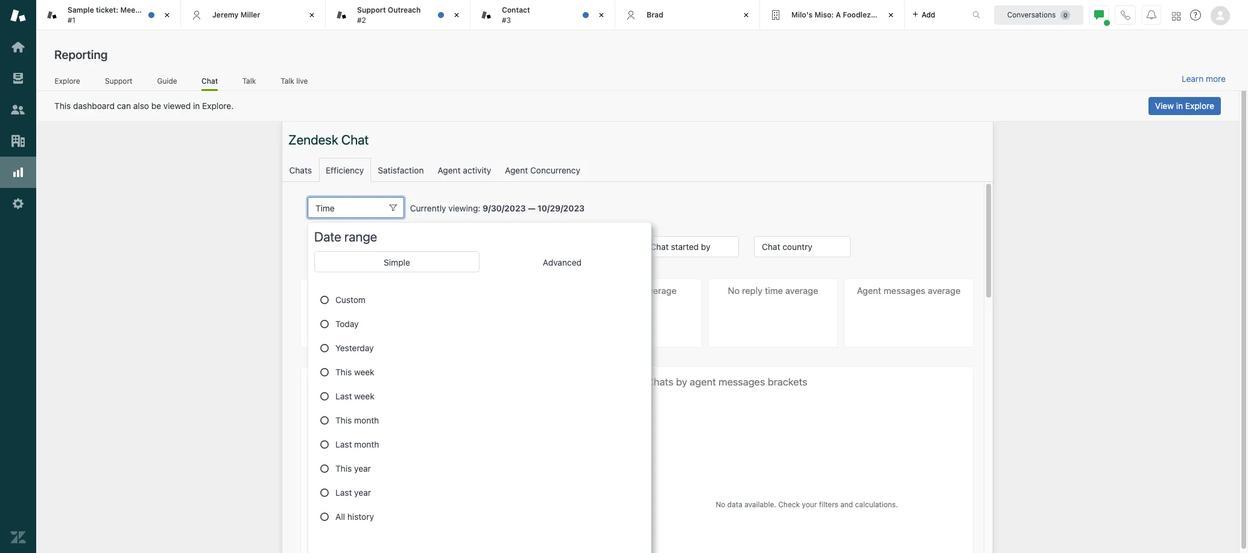 Task type: locate. For each thing, give the bounding box(es) containing it.
close image left #3
[[451, 9, 463, 21]]

2 close image from the left
[[451, 9, 463, 21]]

explore down learn more 'link'
[[1186, 101, 1215, 111]]

2 tab from the left
[[326, 0, 471, 30]]

close image left the add dropdown button
[[885, 9, 897, 21]]

add
[[922, 10, 936, 19]]

0 vertical spatial support
[[357, 5, 386, 15]]

views image
[[10, 71, 26, 86]]

explore up the this
[[55, 76, 80, 85]]

1 horizontal spatial talk
[[281, 76, 294, 85]]

jeremy
[[212, 10, 239, 19]]

3 tab from the left
[[471, 0, 615, 30]]

1 vertical spatial support
[[105, 76, 132, 85]]

close image
[[161, 9, 173, 21], [451, 9, 463, 21], [596, 9, 608, 21], [885, 9, 897, 21]]

explore link
[[54, 76, 80, 89]]

talk right chat
[[242, 76, 256, 85]]

ticket:
[[96, 5, 118, 15]]

chat
[[202, 76, 218, 85]]

talk inside "talk live" link
[[281, 76, 294, 85]]

talk live
[[281, 76, 308, 85]]

talk left live
[[281, 76, 294, 85]]

1 tab from the left
[[36, 0, 181, 30]]

add button
[[905, 0, 943, 30]]

explore inside button
[[1186, 101, 1215, 111]]

close image left "milo's"
[[740, 9, 752, 21]]

1 in from the left
[[193, 101, 200, 111]]

get help image
[[1190, 10, 1201, 21]]

guide link
[[157, 76, 177, 89]]

0 horizontal spatial support
[[105, 76, 132, 85]]

close image right "the"
[[161, 9, 173, 21]]

explore.
[[202, 101, 234, 111]]

support up the #2
[[357, 5, 386, 15]]

0 horizontal spatial talk
[[242, 76, 256, 85]]

close image for support outreach
[[451, 9, 463, 21]]

close image inside milo's miso: a foodlez subsidiary tab
[[885, 9, 897, 21]]

1 close image from the left
[[306, 9, 318, 21]]

support up "can"
[[105, 76, 132, 85]]

customers image
[[10, 102, 26, 118]]

in inside view in explore button
[[1176, 101, 1183, 111]]

support for support outreach #2
[[357, 5, 386, 15]]

also
[[133, 101, 149, 111]]

in right the viewed
[[193, 101, 200, 111]]

1 horizontal spatial in
[[1176, 101, 1183, 111]]

dashboard
[[73, 101, 115, 111]]

1 horizontal spatial explore
[[1186, 101, 1215, 111]]

2 in from the left
[[1176, 101, 1183, 111]]

2 close image from the left
[[740, 9, 752, 21]]

tabs tab list
[[36, 0, 960, 30]]

close image inside jeremy miller tab
[[306, 9, 318, 21]]

close image left brad
[[596, 9, 608, 21]]

support outreach #2
[[357, 5, 421, 24]]

milo's miso: a foodlez subsidiary
[[792, 10, 911, 19]]

talk inside talk link
[[242, 76, 256, 85]]

3 close image from the left
[[596, 9, 608, 21]]

main element
[[0, 0, 36, 554]]

miller
[[241, 10, 260, 19]]

talk
[[242, 76, 256, 85], [281, 76, 294, 85]]

close image left the #2
[[306, 9, 318, 21]]

this dashboard can also be viewed in explore.
[[54, 101, 234, 111]]

view
[[1155, 101, 1174, 111]]

tab containing support outreach
[[326, 0, 471, 30]]

meet
[[120, 5, 138, 15]]

support
[[357, 5, 386, 15], [105, 76, 132, 85]]

conversations button
[[994, 5, 1084, 24]]

1 horizontal spatial close image
[[740, 9, 752, 21]]

conversations
[[1007, 10, 1056, 19]]

0 horizontal spatial in
[[193, 101, 200, 111]]

milo's
[[792, 10, 813, 19]]

0 horizontal spatial close image
[[306, 9, 318, 21]]

zendesk support image
[[10, 8, 26, 24]]

support inside support outreach #2
[[357, 5, 386, 15]]

#2
[[357, 15, 366, 24]]

guide
[[157, 76, 177, 85]]

2 talk from the left
[[281, 76, 294, 85]]

#3
[[502, 15, 511, 24]]

close image
[[306, 9, 318, 21], [740, 9, 752, 21]]

explore
[[55, 76, 80, 85], [1186, 101, 1215, 111]]

ticket
[[154, 5, 174, 15]]

1 vertical spatial explore
[[1186, 101, 1215, 111]]

1 close image from the left
[[161, 9, 173, 21]]

1 horizontal spatial support
[[357, 5, 386, 15]]

4 close image from the left
[[885, 9, 897, 21]]

1 talk from the left
[[242, 76, 256, 85]]

a
[[836, 10, 841, 19]]

close image inside brad tab
[[740, 9, 752, 21]]

foodlez
[[843, 10, 871, 19]]

contact
[[502, 5, 530, 15]]

be
[[151, 101, 161, 111]]

close image for contact
[[596, 9, 608, 21]]

subsidiary
[[873, 10, 911, 19]]

tab
[[36, 0, 181, 30], [326, 0, 471, 30], [471, 0, 615, 30]]

talk for talk live
[[281, 76, 294, 85]]

in
[[193, 101, 200, 111], [1176, 101, 1183, 111]]

0 vertical spatial explore
[[55, 76, 80, 85]]

in right view
[[1176, 101, 1183, 111]]

get started image
[[10, 39, 26, 55]]



Task type: describe. For each thing, give the bounding box(es) containing it.
jeremy miller
[[212, 10, 260, 19]]

view in explore button
[[1149, 97, 1221, 115]]

support for support
[[105, 76, 132, 85]]

can
[[117, 101, 131, 111]]

view in explore
[[1155, 101, 1215, 111]]

reporting image
[[10, 165, 26, 180]]

organizations image
[[10, 133, 26, 149]]

sample
[[68, 5, 94, 15]]

talk live link
[[280, 76, 308, 89]]

#1
[[68, 15, 75, 24]]

brad tab
[[615, 0, 760, 30]]

close image for brad
[[740, 9, 752, 21]]

support link
[[105, 76, 133, 89]]

outreach
[[388, 5, 421, 15]]

brad
[[647, 10, 663, 19]]

notifications image
[[1147, 10, 1157, 20]]

close image for jeremy miller
[[306, 9, 318, 21]]

more
[[1206, 74, 1226, 84]]

jeremy miller tab
[[181, 0, 326, 30]]

miso:
[[815, 10, 834, 19]]

button displays agent's chat status as online. image
[[1094, 10, 1104, 20]]

learn more link
[[1182, 74, 1226, 84]]

milo's miso: a foodlez subsidiary tab
[[760, 0, 911, 30]]

0 horizontal spatial explore
[[55, 76, 80, 85]]

tab containing sample ticket: meet the ticket
[[36, 0, 181, 30]]

this
[[54, 101, 71, 111]]

sample ticket: meet the ticket #1
[[68, 5, 174, 24]]

contact #3
[[502, 5, 530, 24]]

close image for sample ticket: meet the ticket
[[161, 9, 173, 21]]

talk link
[[242, 76, 256, 89]]

chat link
[[202, 76, 218, 91]]

talk for talk
[[242, 76, 256, 85]]

zendesk products image
[[1172, 12, 1181, 20]]

viewed
[[163, 101, 191, 111]]

zendesk image
[[10, 530, 26, 546]]

the
[[140, 5, 152, 15]]

tab containing contact
[[471, 0, 615, 30]]

learn
[[1182, 74, 1204, 84]]

reporting
[[54, 48, 108, 62]]

live
[[296, 76, 308, 85]]

learn more
[[1182, 74, 1226, 84]]

admin image
[[10, 196, 26, 212]]



Task type: vqa. For each thing, say whether or not it's contained in the screenshot.


